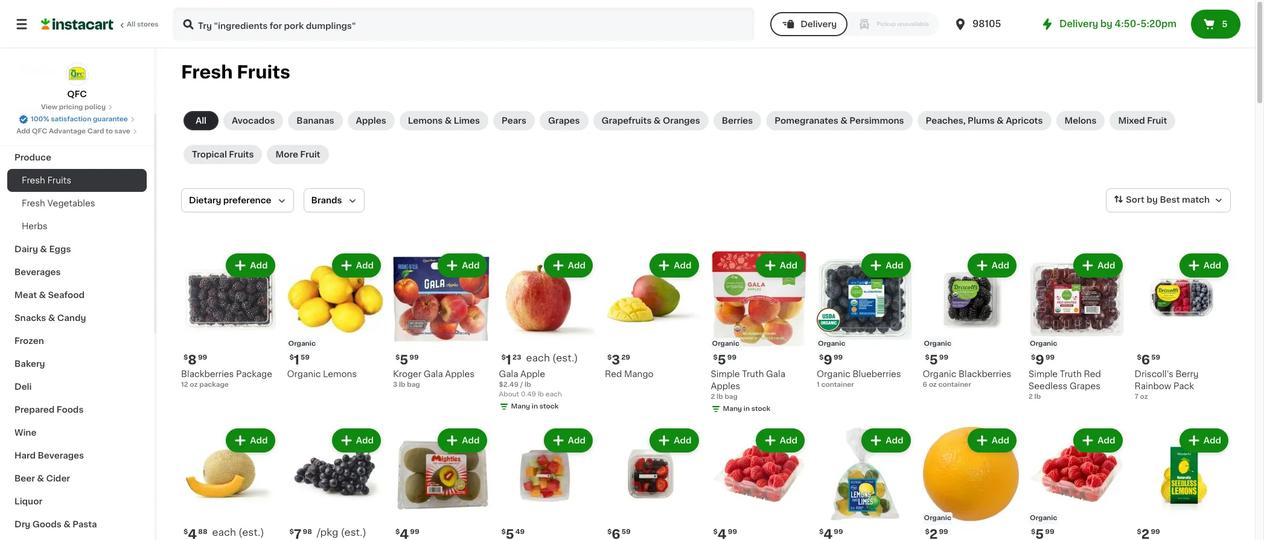 Task type: describe. For each thing, give the bounding box(es) containing it.
1 horizontal spatial fresh fruits
[[181, 63, 290, 81]]

/pkg
[[317, 528, 338, 537]]

98105
[[973, 19, 1001, 28]]

dietary
[[189, 196, 221, 205]]

simple truth gala apples 2 lb bag
[[711, 370, 786, 400]]

meat & seafood link
[[7, 284, 147, 307]]

bag inside simple truth gala apples 2 lb bag
[[725, 393, 738, 400]]

2 inside simple truth gala apples 2 lb bag
[[711, 393, 715, 400]]

pack
[[1174, 382, 1194, 390]]

best
[[1160, 196, 1180, 204]]

view pricing policy
[[41, 104, 106, 111]]

59 for 6
[[1152, 354, 1161, 361]]

5 for kroger gala apples
[[400, 354, 408, 366]]

dairy & eggs link
[[7, 238, 147, 261]]

$ inside $ 6 59
[[1137, 354, 1142, 361]]

mixed
[[1119, 117, 1145, 125]]

0 horizontal spatial many in stock
[[511, 403, 559, 410]]

simple for apples
[[711, 370, 740, 378]]

more fruit link
[[267, 145, 329, 164]]

package
[[236, 370, 272, 378]]

29
[[622, 354, 630, 361]]

by for delivery
[[1101, 19, 1113, 28]]

save
[[114, 128, 130, 135]]

$1.23 each (estimated) element
[[499, 352, 595, 368]]

$ inside '$ 3 29'
[[607, 354, 612, 361]]

blueberries
[[853, 370, 901, 378]]

lb inside kroger gala apples 3 lb bag
[[399, 381, 405, 388]]

bag inside kroger gala apples 3 lb bag
[[407, 381, 420, 388]]

88
[[198, 529, 207, 536]]

cider
[[46, 475, 70, 483]]

each (est.) for 88
[[212, 528, 264, 537]]

dry goods & pasta
[[14, 521, 97, 529]]

49
[[516, 529, 525, 536]]

lists link
[[7, 57, 147, 81]]

persimmons
[[850, 117, 904, 125]]

satisfaction
[[51, 116, 91, 123]]

100% satisfaction guarantee button
[[19, 112, 135, 124]]

beer
[[14, 475, 35, 483]]

seafood
[[48, 291, 85, 300]]

again
[[61, 40, 85, 49]]

beverages link
[[7, 261, 147, 284]]

snacks
[[14, 314, 46, 322]]

buy it again
[[34, 40, 85, 49]]

fruit for more fruit
[[300, 150, 320, 159]]

prepared foods
[[14, 406, 84, 414]]

pears
[[502, 117, 527, 125]]

each inside the gala apple $2.49 / lb about 0.49 lb each
[[546, 391, 562, 398]]

5 button
[[1191, 10, 1241, 39]]

$7.98 per package (estimated) element
[[287, 527, 383, 540]]

0 vertical spatial qfc
[[67, 90, 87, 98]]

1 inside the organic blueberries 1 container
[[817, 381, 820, 388]]

organic inside organic blackberries 6 oz container
[[923, 370, 957, 378]]

frozen link
[[7, 330, 147, 353]]

1 for $ 1 59
[[294, 354, 300, 366]]

add qfc advantage card to save link
[[16, 127, 138, 136]]

mixed fruit link
[[1110, 111, 1176, 130]]

fresh for fresh vegetables link on the left of the page
[[22, 199, 45, 208]]

dietary preference button
[[181, 188, 294, 213]]

buy
[[34, 40, 51, 49]]

$ inside $ 1 23
[[501, 354, 506, 361]]

oranges
[[663, 117, 700, 125]]

lb inside simple truth gala apples 2 lb bag
[[717, 393, 723, 400]]

hard beverages
[[14, 452, 84, 460]]

instacart logo image
[[41, 17, 114, 31]]

6 inside organic blackberries 6 oz container
[[923, 381, 927, 388]]

each for 23
[[526, 353, 550, 363]]

candy
[[57, 314, 86, 322]]

delivery for delivery by 4:50-5:20pm
[[1060, 19, 1099, 28]]

red inside simple truth red seedless grapes 2 lb
[[1084, 370, 1101, 378]]

$2.49
[[499, 381, 519, 388]]

service type group
[[771, 12, 939, 36]]

fresh for 'fresh fruits' link
[[22, 176, 45, 185]]

kroger gala apples 3 lb bag
[[393, 370, 475, 388]]

add qfc advantage card to save
[[16, 128, 130, 135]]

$ 5 99 for organic blackberries
[[925, 354, 949, 366]]

gala apple $2.49 / lb about 0.49 lb each
[[499, 370, 562, 398]]

& for persimmons
[[841, 117, 848, 125]]

peaches, plums & apricots
[[926, 117, 1043, 125]]

policy
[[85, 104, 106, 111]]

tropical fruits link
[[184, 145, 262, 164]]

limes
[[454, 117, 480, 125]]

each (est.) for 23
[[526, 353, 578, 363]]

& for oranges
[[654, 117, 661, 125]]

recipes
[[14, 107, 50, 116]]

$ 9 99 for simple truth red seedless grapes
[[1031, 354, 1055, 366]]

lb inside simple truth red seedless grapes 2 lb
[[1035, 393, 1041, 400]]

gala inside simple truth gala apples 2 lb bag
[[766, 370, 786, 378]]

99 inside $ 8 99
[[198, 354, 207, 361]]

peaches, plums & apricots link
[[918, 111, 1052, 130]]

lists
[[34, 65, 55, 73]]

deli
[[14, 383, 32, 391]]

$ 1 23
[[501, 354, 521, 366]]

product group containing 8
[[181, 251, 277, 390]]

0 vertical spatial fresh
[[181, 63, 233, 81]]

grapefruits & oranges
[[602, 117, 700, 125]]

guarantee
[[93, 116, 128, 123]]

& left pasta
[[63, 521, 71, 529]]

(est.) for 88
[[239, 528, 264, 537]]

0 vertical spatial fruits
[[237, 63, 290, 81]]

apple
[[521, 370, 545, 378]]

thanksgiving
[[14, 130, 72, 139]]

product group containing 3
[[605, 251, 701, 380]]

bakery link
[[7, 353, 147, 376]]

package
[[199, 381, 229, 388]]

red mango
[[605, 370, 654, 378]]

mixed fruit
[[1119, 117, 1167, 125]]

delivery for delivery
[[801, 20, 837, 28]]

Search field
[[174, 8, 754, 40]]

apples inside simple truth gala apples 2 lb bag
[[711, 382, 741, 390]]

qfc logo image
[[66, 63, 88, 86]]

snacks & candy
[[14, 314, 86, 322]]

9 for simple truth red seedless grapes
[[1036, 354, 1045, 366]]

1 horizontal spatial many
[[723, 405, 742, 412]]

0 horizontal spatial stock
[[540, 403, 559, 410]]

2 vertical spatial fruits
[[47, 176, 71, 185]]

dry goods & pasta link
[[7, 513, 147, 536]]

5 for simple truth gala apples
[[718, 354, 726, 366]]

delivery button
[[771, 12, 848, 36]]

pomegranates & persimmons link
[[766, 111, 913, 130]]

seedless
[[1029, 382, 1068, 390]]

oz for 5
[[929, 381, 937, 388]]

lemons & limes
[[408, 117, 480, 125]]

dry
[[14, 521, 30, 529]]

melons link
[[1056, 111, 1105, 130]]

peaches,
[[926, 117, 966, 125]]

by for sort
[[1147, 196, 1158, 204]]

sort
[[1126, 196, 1145, 204]]

truth for seedless
[[1060, 370, 1082, 378]]

0 horizontal spatial grapes
[[548, 117, 580, 125]]

driscoll's
[[1135, 370, 1174, 378]]

product group containing /pkg (est.)
[[287, 426, 383, 540]]

& for cider
[[37, 475, 44, 483]]

vegetables
[[47, 199, 95, 208]]



Task type: vqa. For each thing, say whether or not it's contained in the screenshot.
Clearblue in CLEARBLUE PREGNANCY TEST COMBO PACK
no



Task type: locate. For each thing, give the bounding box(es) containing it.
stores
[[137, 21, 159, 28]]

advantage
[[49, 128, 86, 135]]

1 truth from the left
[[742, 370, 764, 378]]

1 horizontal spatial in
[[744, 405, 750, 412]]

blackberries inside blackberries package 12 oz package
[[181, 370, 234, 378]]

5 for organic blackberries
[[930, 354, 938, 366]]

simple for seedless
[[1029, 370, 1058, 378]]

(est.) inside "$1.23 each (estimated)" element
[[553, 353, 578, 363]]

1 simple from the left
[[711, 370, 740, 378]]

0 vertical spatial all
[[127, 21, 135, 28]]

fresh vegetables link
[[7, 192, 147, 215]]

0 horizontal spatial red
[[605, 370, 622, 378]]

0 vertical spatial grapes
[[548, 117, 580, 125]]

$ 6 59
[[1137, 354, 1161, 366]]

1 vertical spatial qfc
[[32, 128, 47, 135]]

1 vertical spatial fresh fruits
[[22, 176, 71, 185]]

1 vertical spatial 6
[[923, 381, 927, 388]]

$ 5 99 for simple truth gala apples
[[713, 354, 737, 366]]

0 horizontal spatial $ 9 99
[[819, 354, 843, 366]]

each (est.)
[[526, 353, 578, 363], [212, 528, 264, 537]]

$ 9 99 up seedless
[[1031, 354, 1055, 366]]

by
[[1101, 19, 1113, 28], [1147, 196, 1158, 204]]

& left candy
[[48, 314, 55, 322]]

1 vertical spatial lemons
[[323, 370, 357, 378]]

simple inside simple truth red seedless grapes 2 lb
[[1029, 370, 1058, 378]]

plums
[[968, 117, 995, 125]]

$ 5 99
[[396, 354, 419, 366], [713, 354, 737, 366], [925, 354, 949, 366]]

0 horizontal spatial lemons
[[323, 370, 357, 378]]

1 vertical spatial fruits
[[229, 150, 254, 159]]

2 $ 9 99 from the left
[[1031, 354, 1055, 366]]

0 horizontal spatial simple
[[711, 370, 740, 378]]

organic
[[288, 340, 316, 347], [712, 340, 740, 347], [818, 340, 846, 347], [924, 340, 952, 347], [1030, 340, 1058, 347], [287, 370, 321, 378], [817, 370, 851, 378], [923, 370, 957, 378], [924, 515, 952, 522], [1030, 515, 1058, 522]]

1 vertical spatial fruit
[[300, 150, 320, 159]]

0 horizontal spatial many
[[511, 403, 530, 410]]

1 horizontal spatial 3
[[612, 354, 620, 366]]

tropical fruits
[[192, 150, 254, 159]]

avocados
[[232, 117, 275, 125]]

eggs
[[49, 245, 71, 254]]

59 inside $ 1 59
[[301, 354, 310, 361]]

0 vertical spatial apples
[[356, 117, 386, 125]]

& left oranges
[[654, 117, 661, 125]]

0 horizontal spatial 3
[[393, 381, 397, 388]]

2
[[711, 393, 715, 400], [1029, 393, 1033, 400]]

fresh up herbs
[[22, 199, 45, 208]]

9 up the organic blueberries 1 container
[[824, 354, 833, 366]]

2 9 from the left
[[1036, 354, 1045, 366]]

1 horizontal spatial lemons
[[408, 117, 443, 125]]

& left limes
[[445, 117, 452, 125]]

1 horizontal spatial oz
[[929, 381, 937, 388]]

apples inside kroger gala apples 3 lb bag
[[445, 370, 475, 378]]

oz for 8
[[190, 381, 198, 388]]

0 horizontal spatial gala
[[424, 370, 443, 378]]

$ 8 99
[[184, 354, 207, 366]]

98105 button
[[953, 7, 1026, 41]]

1 gala from the left
[[424, 370, 443, 378]]

each right the 88
[[212, 528, 236, 537]]

0 vertical spatial by
[[1101, 19, 1113, 28]]

7
[[1135, 393, 1139, 400]]

delivery by 4:50-5:20pm link
[[1040, 17, 1177, 31]]

3 inside kroger gala apples 3 lb bag
[[393, 381, 397, 388]]

hard
[[14, 452, 36, 460]]

0 horizontal spatial 6
[[923, 381, 927, 388]]

all left stores
[[127, 21, 135, 28]]

$ 5 99 up 'kroger'
[[396, 354, 419, 366]]

kroger
[[393, 370, 422, 378]]

red inside product group
[[605, 370, 622, 378]]

8
[[188, 354, 197, 366]]

1 9 from the left
[[824, 354, 833, 366]]

1 $ 5 99 from the left
[[396, 354, 419, 366]]

lb
[[399, 381, 405, 388], [525, 381, 531, 388], [538, 391, 544, 398], [717, 393, 723, 400], [1035, 393, 1041, 400]]

each (est.) up the apple
[[526, 353, 578, 363]]

simple truth red seedless grapes 2 lb
[[1029, 370, 1101, 400]]

add inside add qfc advantage card to save link
[[16, 128, 30, 135]]

0 horizontal spatial $ 5 99
[[396, 354, 419, 366]]

0 horizontal spatial 59
[[301, 354, 310, 361]]

each
[[526, 353, 550, 363], [546, 391, 562, 398], [212, 528, 236, 537]]

organic inside the organic blueberries 1 container
[[817, 370, 851, 378]]

1 horizontal spatial stock
[[752, 405, 771, 412]]

3 left "29"
[[612, 354, 620, 366]]

2 2 from the left
[[1029, 393, 1033, 400]]

2 container from the left
[[939, 381, 971, 388]]

1 container from the left
[[821, 381, 854, 388]]

0 horizontal spatial in
[[532, 403, 538, 410]]

container inside the organic blueberries 1 container
[[821, 381, 854, 388]]

many down simple truth gala apples 2 lb bag
[[723, 405, 742, 412]]

oz inside organic blackberries 6 oz container
[[929, 381, 937, 388]]

0 vertical spatial beverages
[[14, 268, 61, 277]]

product group containing each (est.)
[[181, 426, 277, 540]]

1 vertical spatial fresh
[[22, 176, 45, 185]]

1 horizontal spatial container
[[939, 381, 971, 388]]

2 horizontal spatial 1
[[817, 381, 820, 388]]

0 horizontal spatial each (est.)
[[212, 528, 264, 537]]

delivery
[[1060, 19, 1099, 28], [801, 20, 837, 28]]

fruits inside 'link'
[[229, 150, 254, 159]]

(est.) up the gala apple $2.49 / lb about 0.49 lb each at the bottom of page
[[553, 353, 578, 363]]

herbs link
[[7, 215, 147, 238]]

0 horizontal spatial fruit
[[300, 150, 320, 159]]

1 horizontal spatial grapes
[[1070, 382, 1101, 390]]

1 red from the left
[[605, 370, 622, 378]]

59
[[301, 354, 310, 361], [1152, 354, 1161, 361], [622, 529, 631, 536]]

1 vertical spatial all
[[196, 117, 207, 125]]

1 horizontal spatial red
[[1084, 370, 1101, 378]]

grapes right seedless
[[1070, 382, 1101, 390]]

2 vertical spatial each
[[212, 528, 236, 537]]

0 horizontal spatial truth
[[742, 370, 764, 378]]

container
[[821, 381, 854, 388], [939, 381, 971, 388]]

0 vertical spatial fruit
[[1147, 117, 1167, 125]]

prepared foods link
[[7, 399, 147, 421]]

tropical
[[192, 150, 227, 159]]

& for seafood
[[39, 291, 46, 300]]

0 horizontal spatial oz
[[190, 381, 198, 388]]

in down 0.49
[[532, 403, 538, 410]]

Best match Sort by field
[[1106, 188, 1231, 213]]

hard beverages link
[[7, 444, 147, 467]]

by right sort
[[1147, 196, 1158, 204]]

2 gala from the left
[[499, 370, 518, 378]]

grapes right pears link
[[548, 117, 580, 125]]

each right 0.49
[[546, 391, 562, 398]]

2 horizontal spatial (est.)
[[553, 353, 578, 363]]

2 vertical spatial apples
[[711, 382, 741, 390]]

snacks & candy link
[[7, 307, 147, 330]]

3 inside product group
[[612, 354, 620, 366]]

about
[[499, 391, 519, 398]]

1 vertical spatial by
[[1147, 196, 1158, 204]]

by inside field
[[1147, 196, 1158, 204]]

1 horizontal spatial 6
[[1142, 354, 1150, 366]]

& right meat
[[39, 291, 46, 300]]

6
[[1142, 354, 1150, 366], [923, 381, 927, 388]]

fresh vegetables
[[22, 199, 95, 208]]

item badge image
[[817, 308, 841, 332]]

9 up seedless
[[1036, 354, 1045, 366]]

1 vertical spatial grapes
[[1070, 382, 1101, 390]]

beer & cider link
[[7, 467, 147, 490]]

2 truth from the left
[[1060, 370, 1082, 378]]

1 horizontal spatial gala
[[499, 370, 518, 378]]

bananas link
[[288, 111, 343, 130]]

driscoll's berry rainbow pack 7 oz
[[1135, 370, 1199, 400]]

lemons & limes link
[[400, 111, 489, 130]]

$ 9 99 for organic blueberries
[[819, 354, 843, 366]]

stock down the gala apple $2.49 / lb about 0.49 lb each at the bottom of page
[[540, 403, 559, 410]]

2 inside simple truth red seedless grapes 2 lb
[[1029, 393, 1033, 400]]

3 down 'kroger'
[[393, 381, 397, 388]]

0 horizontal spatial 9
[[824, 354, 833, 366]]

more fruit
[[276, 150, 320, 159]]

rainbow
[[1135, 382, 1172, 390]]

pomegranates
[[775, 117, 839, 125]]

each (est.) inside the $4.88 each (estimated) element
[[212, 528, 264, 537]]

truth inside simple truth gala apples 2 lb bag
[[742, 370, 764, 378]]

1 horizontal spatial by
[[1147, 196, 1158, 204]]

& for candy
[[48, 314, 55, 322]]

product group
[[181, 251, 277, 390], [287, 251, 383, 380], [393, 251, 489, 390], [499, 251, 595, 414], [605, 251, 701, 380], [711, 251, 807, 416], [817, 251, 913, 390], [923, 251, 1019, 390], [1029, 251, 1125, 402], [1135, 251, 1231, 402], [181, 426, 277, 540], [287, 426, 383, 540], [393, 426, 489, 540], [499, 426, 595, 540], [605, 426, 701, 540], [711, 426, 807, 540], [817, 426, 913, 540], [923, 426, 1019, 540], [1029, 426, 1125, 540], [1135, 426, 1231, 540]]

1 horizontal spatial $ 9 99
[[1031, 354, 1055, 366]]

qfc down 100%
[[32, 128, 47, 135]]

to
[[106, 128, 113, 135]]

herbs
[[22, 222, 47, 231]]

$4.88 each (estimated) element
[[181, 527, 277, 540]]

(est.) right the 88
[[239, 528, 264, 537]]

1 horizontal spatial all
[[196, 117, 207, 125]]

0 horizontal spatial delivery
[[801, 20, 837, 28]]

1 horizontal spatial $ 5 99
[[713, 354, 737, 366]]

goods
[[32, 521, 61, 529]]

0 horizontal spatial bag
[[407, 381, 420, 388]]

qfc up view pricing policy link
[[67, 90, 87, 98]]

fresh fruits up fresh vegetables
[[22, 176, 71, 185]]

59 inside $ 6 59
[[1152, 354, 1161, 361]]

2 horizontal spatial gala
[[766, 370, 786, 378]]

9 for organic blueberries
[[824, 354, 833, 366]]

fruit inside 'link'
[[1147, 117, 1167, 125]]

many in stock down 0.49
[[511, 403, 559, 410]]

many down 0.49
[[511, 403, 530, 410]]

all for all
[[196, 117, 207, 125]]

truth
[[742, 370, 764, 378], [1060, 370, 1082, 378]]

foods
[[57, 406, 84, 414]]

1 horizontal spatial bag
[[725, 393, 738, 400]]

all for all stores
[[127, 21, 135, 28]]

1 horizontal spatial 9
[[1036, 354, 1045, 366]]

$ 5 99 for kroger gala apples
[[396, 354, 419, 366]]

1 for $ 1 23
[[506, 354, 512, 366]]

berries
[[722, 117, 753, 125]]

2 horizontal spatial oz
[[1140, 393, 1148, 400]]

truth for apples
[[742, 370, 764, 378]]

beverages up cider
[[38, 452, 84, 460]]

& left persimmons
[[841, 117, 848, 125]]

many in stock down simple truth gala apples 2 lb bag
[[723, 405, 771, 412]]

blackberries inside organic blackberries 6 oz container
[[959, 370, 1012, 378]]

1 horizontal spatial 59
[[622, 529, 631, 536]]

(est.) for 98
[[341, 528, 366, 537]]

truth inside simple truth red seedless grapes 2 lb
[[1060, 370, 1082, 378]]

100% satisfaction guarantee
[[31, 116, 128, 123]]

deli link
[[7, 376, 147, 399]]

0 horizontal spatial 2
[[711, 393, 715, 400]]

each for 88
[[212, 528, 236, 537]]

grapefruits & oranges link
[[593, 111, 709, 130]]

2 vertical spatial fresh
[[22, 199, 45, 208]]

each up the apple
[[526, 353, 550, 363]]

all stores
[[127, 21, 159, 28]]

1 vertical spatial each (est.)
[[212, 528, 264, 537]]

fresh fruits
[[181, 63, 290, 81], [22, 176, 71, 185]]

fresh down produce
[[22, 176, 45, 185]]

5 inside button
[[1222, 20, 1228, 28]]

grapes inside simple truth red seedless grapes 2 lb
[[1070, 382, 1101, 390]]

delivery by 4:50-5:20pm
[[1060, 19, 1177, 28]]

1 horizontal spatial apples
[[445, 370, 475, 378]]

qfc link
[[66, 63, 88, 100]]

1 horizontal spatial simple
[[1029, 370, 1058, 378]]

(est.) for 23
[[553, 353, 578, 363]]

each (est.) right the 88
[[212, 528, 264, 537]]

mango
[[624, 370, 654, 378]]

gala inside the gala apple $2.49 / lb about 0.49 lb each
[[499, 370, 518, 378]]

1 horizontal spatial blackberries
[[959, 370, 1012, 378]]

container inside organic blackberries 6 oz container
[[939, 381, 971, 388]]

23
[[513, 354, 521, 361]]

1 vertical spatial bag
[[725, 393, 738, 400]]

1 vertical spatial 3
[[393, 381, 397, 388]]

add
[[16, 128, 30, 135], [250, 261, 268, 270], [356, 261, 374, 270], [462, 261, 480, 270], [568, 261, 586, 270], [674, 261, 692, 270], [780, 261, 798, 270], [886, 261, 904, 270], [992, 261, 1010, 270], [1098, 261, 1116, 270], [1204, 261, 1222, 270], [250, 436, 268, 445], [356, 436, 374, 445], [462, 436, 480, 445], [568, 436, 586, 445], [674, 436, 692, 445], [780, 436, 798, 445], [886, 436, 904, 445], [992, 436, 1010, 445], [1098, 436, 1116, 445], [1204, 436, 1222, 445]]

frozen
[[14, 337, 44, 345]]

0 horizontal spatial blackberries
[[181, 370, 234, 378]]

product group containing 6
[[1135, 251, 1231, 402]]

1 horizontal spatial each (est.)
[[526, 353, 578, 363]]

red
[[605, 370, 622, 378], [1084, 370, 1101, 378]]

in down simple truth gala apples 2 lb bag
[[744, 405, 750, 412]]

gala inside kroger gala apples 3 lb bag
[[424, 370, 443, 378]]

0 horizontal spatial 1
[[294, 354, 300, 366]]

fruits up fresh vegetables
[[47, 176, 71, 185]]

oz inside blackberries package 12 oz package
[[190, 381, 198, 388]]

1 2 from the left
[[711, 393, 715, 400]]

simple inside simple truth gala apples 2 lb bag
[[711, 370, 740, 378]]

1 $ 9 99 from the left
[[819, 354, 843, 366]]

2 blackberries from the left
[[959, 370, 1012, 378]]

$ inside $ 8 99
[[184, 354, 188, 361]]

$ 5 99 up organic blackberries 6 oz container
[[925, 354, 949, 366]]

card
[[87, 128, 104, 135]]

match
[[1182, 196, 1210, 204]]

0 horizontal spatial apples
[[356, 117, 386, 125]]

fruit
[[1147, 117, 1167, 125], [300, 150, 320, 159]]

delivery inside button
[[801, 20, 837, 28]]

beverages down dairy & eggs
[[14, 268, 61, 277]]

59 for 1
[[301, 354, 310, 361]]

$ 9 99 up the organic blueberries 1 container
[[819, 354, 843, 366]]

0 horizontal spatial container
[[821, 381, 854, 388]]

fresh fruits up the avocados
[[181, 63, 290, 81]]

by left 4:50-
[[1101, 19, 1113, 28]]

$
[[184, 354, 188, 361], [290, 354, 294, 361], [396, 354, 400, 361], [501, 354, 506, 361], [607, 354, 612, 361], [713, 354, 718, 361], [819, 354, 824, 361], [925, 354, 930, 361], [1031, 354, 1036, 361], [1137, 354, 1142, 361], [184, 529, 188, 536], [290, 529, 294, 536], [396, 529, 400, 536], [501, 529, 506, 536], [607, 529, 612, 536], [713, 529, 718, 536], [819, 529, 824, 536], [925, 529, 930, 536], [1031, 529, 1036, 536], [1137, 529, 1142, 536]]

simple
[[711, 370, 740, 378], [1029, 370, 1058, 378]]

fruits up avocados link
[[237, 63, 290, 81]]

organic blackberries 6 oz container
[[923, 370, 1012, 388]]

(est.) inside $7.98 per package (estimated) element
[[341, 528, 366, 537]]

0 vertical spatial lemons
[[408, 117, 443, 125]]

fruits right "tropical"
[[229, 150, 254, 159]]

& for limes
[[445, 117, 452, 125]]

0 vertical spatial each (est.)
[[526, 353, 578, 363]]

fruit for mixed fruit
[[1147, 117, 1167, 125]]

& for eggs
[[40, 245, 47, 254]]

$ inside $ 1 59
[[290, 354, 294, 361]]

0 horizontal spatial (est.)
[[239, 528, 264, 537]]

1 horizontal spatial fruit
[[1147, 117, 1167, 125]]

5
[[1222, 20, 1228, 28], [400, 354, 408, 366], [718, 354, 726, 366], [930, 354, 938, 366]]

apricots
[[1006, 117, 1043, 125]]

each (est.) inside "$1.23 each (estimated)" element
[[526, 353, 578, 363]]

(est.) right the /pkg
[[341, 528, 366, 537]]

0 horizontal spatial by
[[1101, 19, 1113, 28]]

1 vertical spatial apples
[[445, 370, 475, 378]]

$ 5 99 up simple truth gala apples 2 lb bag
[[713, 354, 737, 366]]

stock down simple truth gala apples 2 lb bag
[[752, 405, 771, 412]]

0 horizontal spatial fresh fruits
[[22, 176, 71, 185]]

2 $ 5 99 from the left
[[713, 354, 737, 366]]

1 horizontal spatial 1
[[506, 354, 512, 366]]

1 horizontal spatial qfc
[[67, 90, 87, 98]]

3 $ 5 99 from the left
[[925, 354, 949, 366]]

brands button
[[303, 188, 364, 213]]

2 red from the left
[[1084, 370, 1101, 378]]

0 vertical spatial each
[[526, 353, 550, 363]]

1 horizontal spatial many in stock
[[723, 405, 771, 412]]

sort by
[[1126, 196, 1158, 204]]

1 horizontal spatial (est.)
[[341, 528, 366, 537]]

& inside 'link'
[[48, 314, 55, 322]]

98
[[303, 529, 312, 536]]

0 vertical spatial fresh fruits
[[181, 63, 290, 81]]

1 horizontal spatial truth
[[1060, 370, 1082, 378]]

1
[[294, 354, 300, 366], [506, 354, 512, 366], [817, 381, 820, 388]]

grapefruits
[[602, 117, 652, 125]]

2 simple from the left
[[1029, 370, 1058, 378]]

12
[[181, 381, 188, 388]]

1 horizontal spatial delivery
[[1060, 19, 1099, 28]]

0 horizontal spatial qfc
[[32, 128, 47, 135]]

2 horizontal spatial $ 5 99
[[925, 354, 949, 366]]

2 horizontal spatial 59
[[1152, 354, 1161, 361]]

3 gala from the left
[[766, 370, 786, 378]]

2 horizontal spatial apples
[[711, 382, 741, 390]]

& left eggs
[[40, 245, 47, 254]]

all up "tropical"
[[196, 117, 207, 125]]

produce link
[[7, 146, 147, 169]]

pears link
[[493, 111, 535, 130]]

berries link
[[714, 111, 762, 130]]

None search field
[[173, 7, 755, 41]]

many in stock
[[511, 403, 559, 410], [723, 405, 771, 412]]

1 vertical spatial beverages
[[38, 452, 84, 460]]

fruit right more
[[300, 150, 320, 159]]

fruit right mixed
[[1147, 117, 1167, 125]]

oz inside driscoll's berry rainbow pack 7 oz
[[1140, 393, 1148, 400]]

bananas
[[297, 117, 334, 125]]

& right plums
[[997, 117, 1004, 125]]

5:20pm
[[1141, 19, 1177, 28]]

fresh up all link
[[181, 63, 233, 81]]

thanksgiving link
[[7, 123, 147, 146]]

& right beer
[[37, 475, 44, 483]]

view
[[41, 104, 57, 111]]

qfc
[[67, 90, 87, 98], [32, 128, 47, 135]]

1 blackberries from the left
[[181, 370, 234, 378]]

0 vertical spatial 3
[[612, 354, 620, 366]]

(est.) inside the $4.88 each (estimated) element
[[239, 528, 264, 537]]



